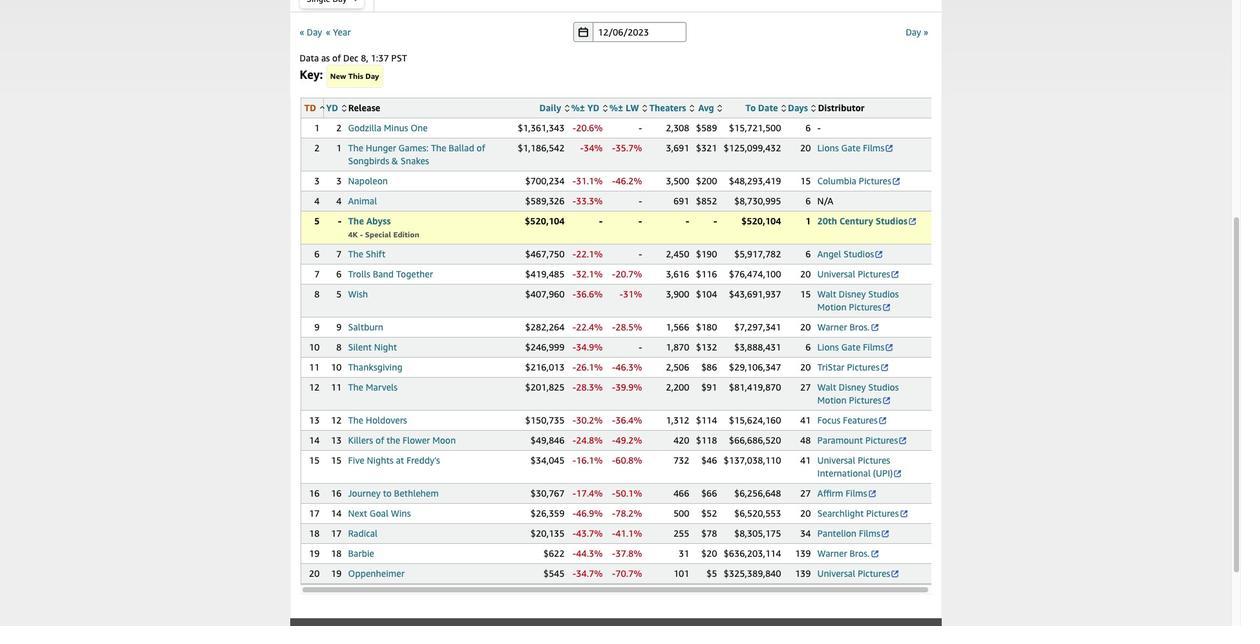Task type: describe. For each thing, give the bounding box(es) containing it.
-22.4%
[[573, 321, 603, 332]]

2 $520,104 from the left
[[742, 215, 782, 226]]

year
[[333, 26, 351, 37]]

78.2%
[[616, 508, 643, 519]]

napoleon link
[[348, 175, 388, 186]]

the for 12 the holdovers
[[348, 415, 364, 426]]

$30,767
[[531, 488, 565, 499]]

warner bros. link for 139
[[818, 548, 880, 559]]

-26.1%
[[573, 362, 603, 373]]

7 for 7
[[314, 268, 320, 279]]

20 for warner bros.
[[801, 321, 811, 332]]

139 for universal pictures
[[795, 568, 811, 579]]

(upi)
[[873, 468, 893, 479]]

$78
[[702, 528, 718, 539]]

five
[[348, 455, 365, 466]]

day »
[[906, 26, 929, 37]]

$325,389,840
[[724, 568, 782, 579]]

20 for tristar pictures
[[801, 362, 811, 373]]

- for -31%
[[620, 288, 623, 299]]

band
[[373, 268, 394, 279]]

3,500
[[666, 175, 690, 186]]

lions for 20
[[818, 142, 839, 153]]

one
[[411, 122, 428, 133]]

33.3%
[[576, 195, 603, 206]]

9 for 9
[[314, 321, 320, 332]]

2 godzilla minus one
[[336, 122, 428, 133]]

-28.3%
[[573, 382, 603, 393]]

3,691
[[666, 142, 690, 153]]

- for -44.3%
[[573, 548, 576, 559]]

$118
[[696, 435, 718, 446]]

4 for 4
[[314, 195, 320, 206]]

20 for searchlight pictures
[[801, 508, 811, 519]]

to
[[383, 488, 392, 499]]

$419,485
[[526, 268, 565, 279]]

« day « year
[[300, 26, 351, 37]]

focus features
[[818, 415, 878, 426]]

-20.6%
[[573, 122, 603, 133]]

motion for 27
[[818, 394, 847, 405]]

- for -32.1%
[[573, 268, 576, 279]]

11 for 11 the marvels
[[331, 382, 342, 393]]

$26,359
[[531, 508, 565, 519]]

columbia pictures
[[818, 175, 892, 186]]

17 for 17
[[309, 508, 320, 519]]

70.7%
[[616, 568, 643, 579]]

lions for 6
[[818, 341, 839, 352]]

focus features link
[[818, 415, 888, 426]]

%± for %± lw
[[610, 102, 624, 113]]

$3,888,431
[[735, 341, 782, 352]]

1,566
[[666, 321, 690, 332]]

34.7%
[[576, 568, 603, 579]]

films up the tristar pictures link
[[863, 341, 885, 352]]

- for -34.9%
[[573, 341, 576, 352]]

disney for 27
[[839, 382, 866, 393]]

killers of the flower moon link
[[348, 435, 456, 446]]

- for -78.2%
[[612, 508, 616, 519]]

-22.1%
[[573, 248, 603, 259]]

- for -28.5%
[[612, 321, 616, 332]]

-20.7%
[[612, 268, 643, 279]]

walt disney studios motion pictures link for 27
[[818, 382, 899, 405]]

new
[[330, 71, 346, 81]]

focus
[[818, 415, 841, 426]]

together
[[396, 268, 433, 279]]

wins
[[391, 508, 411, 519]]

pictures for $29,106,347
[[847, 362, 880, 373]]

- for -35.7%
[[612, 142, 616, 153]]

walt for 15
[[818, 288, 837, 299]]

12 the holdovers
[[331, 415, 407, 426]]

-46.3%
[[612, 362, 643, 373]]

$48,293,419
[[729, 175, 782, 186]]

1 horizontal spatial day
[[366, 71, 379, 81]]

-30.2%
[[573, 415, 603, 426]]

-34.9%
[[573, 341, 603, 352]]

6 right $3,888,431
[[806, 341, 811, 352]]

6 trolls band together
[[336, 268, 433, 279]]

warner bros. for 139
[[818, 548, 870, 559]]

disney for 15
[[839, 288, 866, 299]]

$15,624,160
[[729, 415, 782, 426]]

$132
[[696, 341, 718, 352]]

- for -16.1%
[[573, 455, 576, 466]]

the for - the abyss 4k - special edition
[[348, 215, 364, 226]]

16 for 16 journey to bethlehem
[[331, 488, 342, 499]]

silent
[[348, 341, 372, 352]]

universal pictures international (upi) link
[[818, 455, 903, 479]]

18 for 18
[[309, 528, 320, 539]]

- for -34%
[[580, 142, 584, 153]]

of inside 1 the hunger games: the ballad of songbirds & snakes
[[477, 142, 485, 153]]

$104
[[696, 288, 718, 299]]

5 for 5 wish
[[336, 288, 342, 299]]

$321
[[696, 142, 718, 153]]

studios right angel
[[844, 248, 875, 259]]

distributor
[[818, 102, 865, 113]]

night
[[374, 341, 397, 352]]

3 napoleon
[[336, 175, 388, 186]]

41.1%
[[616, 528, 643, 539]]

-49.2%
[[612, 435, 643, 446]]

universal for 20
[[818, 268, 856, 279]]

14 next goal wins
[[331, 508, 411, 519]]

walt disney studios motion pictures for 27
[[818, 382, 899, 405]]

2,506
[[666, 362, 690, 373]]

1,312
[[666, 415, 690, 426]]

7 for 7 the shift
[[336, 248, 342, 259]]

freddy's
[[407, 455, 440, 466]]

motion for 15
[[818, 301, 847, 312]]

journey
[[348, 488, 381, 499]]

songbirds
[[348, 155, 389, 166]]

data as of dec 8, 1:37 pst
[[300, 52, 407, 63]]

31%
[[623, 288, 643, 299]]

trolls
[[348, 268, 371, 279]]

2 « from the left
[[326, 26, 331, 37]]

- for -43.7%
[[573, 528, 576, 539]]

paramount
[[818, 435, 863, 446]]

14 for 14 next goal wins
[[331, 508, 342, 519]]

19 oppenheimer
[[331, 568, 405, 579]]

- for -28.3%
[[573, 382, 576, 393]]

$201,825
[[526, 382, 565, 393]]

warner for 139
[[818, 548, 848, 559]]

$8,730,995
[[735, 195, 782, 206]]

daily
[[540, 102, 562, 113]]

lions gate films link for 20
[[818, 142, 895, 153]]

- for -20.7%
[[612, 268, 616, 279]]

studios for 1
[[876, 215, 908, 226]]

this
[[348, 71, 364, 81]]

46.3%
[[616, 362, 643, 373]]

17 for 17 radical
[[331, 528, 342, 539]]

lions gate films for 20
[[818, 142, 885, 153]]

godzilla
[[348, 122, 382, 133]]

-46.9%
[[573, 508, 603, 519]]

3 for 3
[[314, 175, 320, 186]]

24.8%
[[576, 435, 603, 446]]

9 saltburn
[[336, 321, 384, 332]]

bros. for 139
[[850, 548, 870, 559]]

20 for lions gate films
[[801, 142, 811, 153]]

- for -30.2%
[[573, 415, 576, 426]]

- for -39.9%
[[612, 382, 616, 393]]

release
[[348, 102, 381, 113]]

$34,045
[[531, 455, 565, 466]]

&
[[392, 155, 398, 166]]

- for -34.7%
[[573, 568, 576, 579]]

60.8%
[[616, 455, 643, 466]]

silent night link
[[348, 341, 397, 352]]

films up columbia pictures link at right
[[863, 142, 885, 153]]

27 for walt disney studios motion pictures
[[801, 382, 811, 393]]

26.1%
[[576, 362, 603, 373]]

bethlehem
[[394, 488, 439, 499]]

$52
[[702, 508, 718, 519]]

9 for 9 saltburn
[[336, 321, 342, 332]]

- for -22.1%
[[573, 248, 576, 259]]

of for moon
[[376, 435, 384, 446]]

international
[[818, 468, 871, 479]]

28.5%
[[616, 321, 643, 332]]

- for -26.1%
[[573, 362, 576, 373]]

13 for 13
[[309, 415, 320, 426]]

date
[[758, 102, 778, 113]]

-28.5%
[[612, 321, 643, 332]]

2 horizontal spatial 1
[[806, 215, 811, 226]]

pantelion films link
[[818, 528, 891, 539]]

walt disney studios motion pictures for 15
[[818, 288, 899, 312]]

8 for 8
[[314, 288, 320, 299]]

$5,917,782
[[735, 248, 782, 259]]

pictures for $137,038,110
[[858, 455, 891, 466]]

thanksgiving
[[348, 362, 403, 373]]

flower
[[403, 435, 430, 446]]

- for -31.1%
[[573, 175, 576, 186]]

$66
[[702, 488, 718, 499]]

2 for 2 godzilla minus one
[[336, 122, 342, 133]]

6 left angel
[[806, 248, 811, 259]]



Task type: locate. For each thing, give the bounding box(es) containing it.
4 left animal link
[[336, 195, 342, 206]]

warner bros. link down pantelion films
[[818, 548, 880, 559]]

20 right $7,297,341
[[801, 321, 811, 332]]

9 left saltburn link
[[336, 321, 342, 332]]

n/a
[[818, 195, 834, 206]]

$66,686,520
[[729, 435, 782, 446]]

- for -36.4%
[[612, 415, 616, 426]]

0 horizontal spatial 19
[[309, 548, 320, 559]]

-78.2%
[[612, 508, 643, 519]]

1 vertical spatial gate
[[842, 341, 861, 352]]

1 universal pictures from the top
[[818, 268, 891, 279]]

3 universal from the top
[[818, 568, 856, 579]]

lions up tristar on the right of the page
[[818, 341, 839, 352]]

- for -46.2%
[[612, 175, 616, 186]]

- for -41.1%
[[612, 528, 616, 539]]

1 warner bros. from the top
[[818, 321, 870, 332]]

0 vertical spatial 8
[[314, 288, 320, 299]]

1 vertical spatial 19
[[331, 568, 342, 579]]

1 horizontal spatial 7
[[336, 248, 342, 259]]

gate up columbia pictures
[[842, 142, 861, 153]]

16 journey to bethlehem
[[331, 488, 439, 499]]

lions gate films link up the tristar pictures link
[[818, 341, 895, 352]]

columbia
[[818, 175, 857, 186]]

1 inside 1 the hunger games: the ballad of songbirds & snakes
[[336, 142, 342, 153]]

0 horizontal spatial 13
[[309, 415, 320, 426]]

2 bros. from the top
[[850, 548, 870, 559]]

1 27 from the top
[[801, 382, 811, 393]]

$589
[[696, 122, 718, 133]]

walt disney studios motion pictures link down angel studios "link"
[[818, 288, 899, 312]]

1 vertical spatial warner bros.
[[818, 548, 870, 559]]

pictures inside "universal pictures international (upi)"
[[858, 455, 891, 466]]

1 vertical spatial 13
[[331, 435, 342, 446]]

0 horizontal spatial 9
[[314, 321, 320, 332]]

0 horizontal spatial 16
[[309, 488, 320, 499]]

« up data
[[300, 26, 305, 37]]

17 left next
[[309, 508, 320, 519]]

2 27 from the top
[[801, 488, 811, 499]]

0 horizontal spatial 14
[[309, 435, 320, 446]]

1 horizontal spatial «
[[326, 26, 331, 37]]

walt disney studios motion pictures up the features
[[818, 382, 899, 405]]

td
[[304, 102, 316, 113], [304, 102, 316, 113]]

0 vertical spatial 17
[[309, 508, 320, 519]]

to date link
[[746, 102, 786, 113]]

2 universal pictures link from the top
[[818, 568, 900, 579]]

warner down pantelion
[[818, 548, 848, 559]]

- for -46.3%
[[612, 362, 616, 373]]

1 lions gate films link from the top
[[818, 142, 895, 153]]

$180
[[696, 321, 718, 332]]

1 universal from the top
[[818, 268, 856, 279]]

1 vertical spatial disney
[[839, 382, 866, 393]]

$520,104 down $8,730,995 at right top
[[742, 215, 782, 226]]

universal pictures for 20
[[818, 268, 891, 279]]

2 walt from the top
[[818, 382, 837, 393]]

studios down angel studios "link"
[[869, 288, 899, 299]]

0 horizontal spatial 17
[[309, 508, 320, 519]]

8 left silent
[[336, 341, 342, 352]]

animal
[[348, 195, 377, 206]]

18 left barbie
[[331, 548, 342, 559]]

19 down 18 barbie
[[331, 568, 342, 579]]

27 for affirm films
[[801, 488, 811, 499]]

19 for 19
[[309, 548, 320, 559]]

1 horizontal spatial 2
[[336, 122, 342, 133]]

1 horizontal spatial 19
[[331, 568, 342, 579]]

0 horizontal spatial 4
[[314, 195, 320, 206]]

$43,691,937
[[729, 288, 782, 299]]

1 universal pictures link from the top
[[818, 268, 900, 279]]

2 motion from the top
[[818, 394, 847, 405]]

walt disney studios motion pictures link
[[818, 288, 899, 312], [818, 382, 899, 405]]

1 left godzilla
[[314, 122, 320, 133]]

pantelion
[[818, 528, 857, 539]]

1 vertical spatial warner bros. link
[[818, 548, 880, 559]]

1 horizontal spatial 11
[[331, 382, 342, 393]]

2 walt disney studios motion pictures from the top
[[818, 382, 899, 405]]

warner for 20
[[818, 321, 848, 332]]

the down 4k
[[348, 248, 364, 259]]

1 vertical spatial walt
[[818, 382, 837, 393]]

1 walt from the top
[[818, 288, 837, 299]]

10 left silent
[[309, 341, 320, 352]]

1 vertical spatial 18
[[331, 548, 342, 559]]

1 horizontal spatial of
[[376, 435, 384, 446]]

5 left "the abyss" link
[[314, 215, 320, 226]]

universal inside "universal pictures international (upi)"
[[818, 455, 856, 466]]

the shift link
[[348, 248, 386, 259]]

13 for 13 killers of the flower moon
[[331, 435, 342, 446]]

8 for 8 silent night
[[336, 341, 342, 352]]

1 vertical spatial 7
[[314, 268, 320, 279]]

%± for %± yd
[[571, 102, 585, 113]]

-46.2%
[[612, 175, 643, 186]]

14 left killers
[[309, 435, 320, 446]]

0 horizontal spatial %±
[[571, 102, 585, 113]]

universal pictures down pantelion films link
[[818, 568, 891, 579]]

1 %± from the left
[[571, 102, 585, 113]]

of right ballad on the left top of page
[[477, 142, 485, 153]]

3 for 3 napoleon
[[336, 175, 342, 186]]

9
[[314, 321, 320, 332], [336, 321, 342, 332]]

12 left 11 the marvels
[[309, 382, 320, 393]]

1 vertical spatial walt disney studios motion pictures
[[818, 382, 899, 405]]

1 left 20th
[[806, 215, 811, 226]]

0 vertical spatial warner bros.
[[818, 321, 870, 332]]

0 vertical spatial 27
[[801, 382, 811, 393]]

1 disney from the top
[[839, 288, 866, 299]]

2 139 from the top
[[795, 568, 811, 579]]

6 n/a
[[806, 195, 834, 206]]

1 horizontal spatial 12
[[331, 415, 342, 426]]

bros. down pantelion films link
[[850, 548, 870, 559]]

1 vertical spatial walt disney studios motion pictures link
[[818, 382, 899, 405]]

5 wish
[[336, 288, 368, 299]]

universal pictures international (upi)
[[818, 455, 893, 479]]

- for -37.8%
[[612, 548, 616, 559]]

the for 11 the marvels
[[348, 382, 364, 393]]

2 horizontal spatial day
[[906, 26, 922, 37]]

9 left 9 saltburn
[[314, 321, 320, 332]]

0 horizontal spatial 3
[[314, 175, 320, 186]]

affirm films link
[[818, 488, 877, 499]]

paramount pictures
[[818, 435, 898, 446]]

- for -70.7%
[[612, 568, 616, 579]]

1 vertical spatial lions gate films
[[818, 341, 885, 352]]

2 universal from the top
[[818, 455, 856, 466]]

3,616
[[666, 268, 690, 279]]

universal up international
[[818, 455, 856, 466]]

angel
[[818, 248, 842, 259]]

lions down 6 -
[[818, 142, 839, 153]]

1 3 from the left
[[314, 175, 320, 186]]

motion up focus
[[818, 394, 847, 405]]

day right this
[[366, 71, 379, 81]]

41 up 48
[[801, 415, 811, 426]]

-31.1%
[[573, 175, 603, 186]]

4 left 4 animal
[[314, 195, 320, 206]]

48
[[801, 435, 811, 446]]

6 left trolls
[[336, 268, 342, 279]]

14 left next
[[331, 508, 342, 519]]

ballad
[[449, 142, 474, 153]]

- for -49.2%
[[612, 435, 616, 446]]

trolls band together link
[[348, 268, 433, 279]]

$6,520,553
[[735, 508, 782, 519]]

2 4 from the left
[[336, 195, 342, 206]]

0 vertical spatial walt
[[818, 288, 837, 299]]

-36.4%
[[612, 415, 643, 426]]

4
[[314, 195, 320, 206], [336, 195, 342, 206]]

the
[[387, 435, 400, 446]]

- for -22.4%
[[573, 321, 576, 332]]

39.9%
[[616, 382, 643, 393]]

$81,419,870
[[729, 382, 782, 393]]

studios right century
[[876, 215, 908, 226]]

1 $520,104 from the left
[[525, 215, 565, 226]]

6 down days link
[[806, 122, 811, 133]]

12 left the holdovers link
[[331, 415, 342, 426]]

1 warner bros. link from the top
[[818, 321, 880, 332]]

-16.1%
[[573, 455, 603, 466]]

0 horizontal spatial 1
[[314, 122, 320, 133]]

films down searchlight pictures link
[[859, 528, 881, 539]]

1 vertical spatial 10
[[331, 362, 342, 373]]

13 killers of the flower moon
[[331, 435, 456, 446]]

17 up 18 barbie
[[331, 528, 342, 539]]

3 up 4 animal
[[336, 175, 342, 186]]

2 warner from the top
[[818, 548, 848, 559]]

0 vertical spatial 41
[[801, 415, 811, 426]]

0 horizontal spatial $520,104
[[525, 215, 565, 226]]

13 left 12 the holdovers
[[309, 415, 320, 426]]

1 horizontal spatial 17
[[331, 528, 342, 539]]

1 vertical spatial 139
[[795, 568, 811, 579]]

10 for 10 thanksgiving
[[331, 362, 342, 373]]

0 vertical spatial warner
[[818, 321, 848, 332]]

1 horizontal spatial 10
[[331, 362, 342, 373]]

warner
[[818, 321, 848, 332], [818, 548, 848, 559]]

moon
[[433, 435, 456, 446]]

1 vertical spatial universal pictures
[[818, 568, 891, 579]]

1 horizontal spatial 5
[[336, 288, 342, 299]]

disney down angel studios "link"
[[839, 288, 866, 299]]

day left »
[[906, 26, 922, 37]]

lions gate films up columbia pictures
[[818, 142, 885, 153]]

691
[[674, 195, 690, 206]]

13 left killers
[[331, 435, 342, 446]]

2 9 from the left
[[336, 321, 342, 332]]

of left the
[[376, 435, 384, 446]]

- for -36.6%
[[573, 288, 576, 299]]

gate up the tristar pictures link
[[842, 341, 861, 352]]

edition
[[393, 230, 420, 239]]

0 vertical spatial gate
[[842, 142, 861, 153]]

41 for focus features
[[801, 415, 811, 426]]

- for -60.8%
[[612, 455, 616, 466]]

warner bros. link for 20
[[818, 321, 880, 332]]

27
[[801, 382, 811, 393], [801, 488, 811, 499]]

20 left tristar on the right of the page
[[801, 362, 811, 373]]

1 41 from the top
[[801, 415, 811, 426]]

11 for 11
[[309, 362, 320, 373]]

$246,999
[[526, 341, 565, 352]]

-34.7%
[[573, 568, 603, 579]]

41 for universal pictures international (upi)
[[801, 455, 811, 466]]

the up songbirds
[[348, 142, 364, 153]]

1 vertical spatial 41
[[801, 455, 811, 466]]

gate for 6
[[842, 341, 861, 352]]

1 lions gate films from the top
[[818, 142, 885, 153]]

dropdown image
[[352, 0, 359, 1]]

$520,104
[[525, 215, 565, 226], [742, 215, 782, 226]]

18 left 17 radical
[[309, 528, 320, 539]]

1 vertical spatial 27
[[801, 488, 811, 499]]

19 left 18 barbie
[[309, 548, 320, 559]]

0 horizontal spatial day
[[307, 26, 322, 37]]

bros. up the tristar pictures link
[[850, 321, 870, 332]]

0 horizontal spatial 2
[[314, 142, 320, 153]]

universal for 41
[[818, 455, 856, 466]]

lions gate films link for 6
[[818, 341, 895, 352]]

4 animal
[[336, 195, 377, 206]]

2 lions from the top
[[818, 341, 839, 352]]

$1,186,542
[[518, 142, 565, 153]]

7 left the shift link
[[336, 248, 342, 259]]

0 vertical spatial of
[[332, 52, 341, 63]]

12
[[309, 382, 320, 393], [331, 415, 342, 426]]

0 vertical spatial universal
[[818, 268, 856, 279]]

2 %± from the left
[[610, 102, 624, 113]]

0 vertical spatial universal pictures link
[[818, 268, 900, 279]]

0 horizontal spatial 5
[[314, 215, 320, 226]]

17
[[309, 508, 320, 519], [331, 528, 342, 539]]

0 horizontal spatial 12
[[309, 382, 320, 393]]

walt disney studios motion pictures link up the features
[[818, 382, 899, 405]]

-
[[573, 122, 576, 133], [639, 122, 643, 133], [818, 122, 821, 133], [580, 142, 584, 153], [612, 142, 616, 153], [573, 175, 576, 186], [612, 175, 616, 186], [573, 195, 576, 206], [639, 195, 643, 206], [338, 215, 342, 226], [599, 215, 603, 226], [639, 215, 643, 226], [686, 215, 690, 226], [714, 215, 718, 226], [360, 230, 363, 239], [573, 248, 576, 259], [639, 248, 643, 259], [573, 268, 576, 279], [612, 268, 616, 279], [573, 288, 576, 299], [620, 288, 623, 299], [573, 321, 576, 332], [612, 321, 616, 332], [573, 341, 576, 352], [639, 341, 643, 352], [573, 362, 576, 373], [612, 362, 616, 373], [573, 382, 576, 393], [612, 382, 616, 393], [573, 415, 576, 426], [612, 415, 616, 426], [573, 435, 576, 446], [612, 435, 616, 446], [573, 455, 576, 466], [612, 455, 616, 466], [573, 488, 576, 499], [612, 488, 616, 499], [573, 508, 576, 519], [612, 508, 616, 519], [573, 528, 576, 539], [612, 528, 616, 539], [573, 548, 576, 559], [612, 548, 616, 559], [573, 568, 576, 579], [612, 568, 616, 579]]

2 warner bros. link from the top
[[818, 548, 880, 559]]

1 vertical spatial motion
[[818, 394, 847, 405]]

$114
[[696, 415, 718, 426]]

12 for 12 the holdovers
[[331, 415, 342, 426]]

universal pictures down angel studios "link"
[[818, 268, 891, 279]]

$200
[[696, 175, 718, 186]]

20 up 34
[[801, 508, 811, 519]]

universal down angel
[[818, 268, 856, 279]]

466
[[674, 488, 690, 499]]

$190
[[696, 248, 718, 259]]

warner bros. up tristar pictures
[[818, 321, 870, 332]]

pictures for $325,389,840
[[858, 568, 891, 579]]

bros. for 20
[[850, 321, 870, 332]]

1 bros. from the top
[[850, 321, 870, 332]]

5 left wish link
[[336, 288, 342, 299]]

1 horizontal spatial 9
[[336, 321, 342, 332]]

7 the shift
[[336, 248, 386, 259]]

1 down yd 'link'
[[336, 142, 342, 153]]

pictures for $48,293,419
[[859, 175, 892, 186]]

studios down the tristar pictures link
[[869, 382, 899, 393]]

1 horizontal spatial $520,104
[[742, 215, 782, 226]]

1 vertical spatial 12
[[331, 415, 342, 426]]

warner up tristar on the right of the page
[[818, 321, 848, 332]]

the up 4k
[[348, 215, 364, 226]]

19 for 19 oppenheimer
[[331, 568, 342, 579]]

20 right $76,474,100
[[801, 268, 811, 279]]

%±
[[571, 102, 585, 113], [610, 102, 624, 113]]

pictures for $66,686,520
[[866, 435, 898, 446]]

1 horizontal spatial 14
[[331, 508, 342, 519]]

walt disney studios motion pictures link for 15
[[818, 288, 899, 312]]

1 4 from the left
[[314, 195, 320, 206]]

1 the hunger games: the ballad of songbirds & snakes
[[336, 142, 485, 166]]

the for 1 the hunger games: the ballad of songbirds & snakes
[[348, 142, 364, 153]]

0 vertical spatial lions gate films link
[[818, 142, 895, 153]]

lions gate films up the tristar pictures link
[[818, 341, 885, 352]]

0 vertical spatial 10
[[309, 341, 320, 352]]

1 walt disney studios motion pictures link from the top
[[818, 288, 899, 312]]

special
[[365, 230, 391, 239]]

2 disney from the top
[[839, 382, 866, 393]]

5 for 5
[[314, 215, 320, 226]]

20 left 19 oppenheimer
[[309, 568, 320, 579]]

studios for 27
[[869, 382, 899, 393]]

warner bros. for 20
[[818, 321, 870, 332]]

- for -24.8%
[[573, 435, 576, 446]]

barbie link
[[348, 548, 374, 559]]

$46
[[702, 455, 718, 466]]

41 down 48
[[801, 455, 811, 466]]

lions
[[818, 142, 839, 153], [818, 341, 839, 352]]

1 vertical spatial 1
[[336, 142, 342, 153]]

0 vertical spatial 12
[[309, 382, 320, 393]]

pictures for $6,520,553
[[867, 508, 899, 519]]

27 right $81,419,870
[[801, 382, 811, 393]]

theaters link
[[650, 102, 695, 113]]

0 horizontal spatial 11
[[309, 362, 320, 373]]

2 for 2
[[314, 142, 320, 153]]

universal pictures link down angel studios "link"
[[818, 268, 900, 279]]

-70.7%
[[612, 568, 643, 579]]

6 left the "n/a"
[[806, 195, 811, 206]]

6 left 7 the shift on the top of the page
[[314, 248, 320, 259]]

0 vertical spatial bros.
[[850, 321, 870, 332]]

%± lw link
[[610, 102, 647, 113]]

1 yd from the left
[[326, 102, 338, 113]]

-34%
[[580, 142, 603, 153]]

%± left lw
[[610, 102, 624, 113]]

walt for 27
[[818, 382, 837, 393]]

101
[[674, 568, 690, 579]]

gate for 20
[[842, 142, 861, 153]]

4 for 4 animal
[[336, 195, 342, 206]]

12 for 12
[[309, 382, 320, 393]]

- for -17.4%
[[573, 488, 576, 499]]

1 horizontal spatial 3
[[336, 175, 342, 186]]

1 139 from the top
[[795, 548, 811, 559]]

warner bros. down pantelion films
[[818, 548, 870, 559]]

walt disney studios motion pictures down angel studios "link"
[[818, 288, 899, 312]]

20 for universal pictures
[[801, 268, 811, 279]]

1 horizontal spatial 1
[[336, 142, 342, 153]]

the left ballad on the left top of page
[[431, 142, 447, 153]]

2 41 from the top
[[801, 455, 811, 466]]

%± up -20.6% on the top of page
[[571, 102, 585, 113]]

wish link
[[348, 288, 368, 299]]

7 left trolls
[[314, 268, 320, 279]]

2 lions gate films link from the top
[[818, 341, 895, 352]]

0 vertical spatial disney
[[839, 288, 866, 299]]

0 vertical spatial lions
[[818, 142, 839, 153]]

20
[[801, 142, 811, 153], [801, 268, 811, 279], [801, 321, 811, 332], [801, 362, 811, 373], [801, 508, 811, 519], [309, 568, 320, 579]]

pantelion films
[[818, 528, 881, 539]]

$520,104 down $589,326 at the top left of the page
[[525, 215, 565, 226]]

universal pictures link down pantelion films link
[[818, 568, 900, 579]]

1 vertical spatial lions gate films link
[[818, 341, 895, 352]]

universal for 139
[[818, 568, 856, 579]]

2 lions gate films from the top
[[818, 341, 885, 352]]

0 horizontal spatial yd
[[326, 102, 338, 113]]

2 yd from the left
[[588, 102, 600, 113]]

16 for 16
[[309, 488, 320, 499]]

1 vertical spatial 5
[[336, 288, 342, 299]]

3
[[314, 175, 320, 186], [336, 175, 342, 186]]

0 vertical spatial warner bros. link
[[818, 321, 880, 332]]

key:
[[300, 67, 323, 81]]

universal pictures link for 139
[[818, 568, 900, 579]]

0 vertical spatial motion
[[818, 301, 847, 312]]

2 walt disney studios motion pictures link from the top
[[818, 382, 899, 405]]

pictures for $76,474,100
[[858, 268, 891, 279]]

lions gate films for 6
[[818, 341, 885, 352]]

affirm
[[818, 488, 844, 499]]

as
[[321, 52, 330, 63]]

of right the as
[[332, 52, 341, 63]]

« left year
[[326, 26, 331, 37]]

walt down angel
[[818, 288, 837, 299]]

theaters
[[650, 102, 687, 113]]

universal pictures for 139
[[818, 568, 891, 579]]

0 vertical spatial walt disney studios motion pictures link
[[818, 288, 899, 312]]

2 vertical spatial 1
[[806, 215, 811, 226]]

11 down 10 thanksgiving
[[331, 382, 342, 393]]

0 vertical spatial 11
[[309, 362, 320, 373]]

$622
[[544, 548, 565, 559]]

0 horizontal spatial 7
[[314, 268, 320, 279]]

studios for 15
[[869, 288, 899, 299]]

1 9 from the left
[[314, 321, 320, 332]]

3,900
[[666, 288, 690, 299]]

calendar image
[[579, 27, 589, 37]]

1 16 from the left
[[309, 488, 320, 499]]

0 horizontal spatial 18
[[309, 528, 320, 539]]

1 vertical spatial warner
[[818, 548, 848, 559]]

1 vertical spatial 17
[[331, 528, 342, 539]]

columbia pictures link
[[818, 175, 902, 186]]

1 warner from the top
[[818, 321, 848, 332]]

lions gate films link up columbia pictures
[[818, 142, 895, 153]]

- for -33.3%
[[573, 195, 576, 206]]

1 « from the left
[[300, 26, 305, 37]]

1 walt disney studios motion pictures from the top
[[818, 288, 899, 312]]

- for -50.1%
[[612, 488, 616, 499]]

18 for 18 barbie
[[331, 548, 342, 559]]

31
[[679, 548, 690, 559]]

napoleon
[[348, 175, 388, 186]]

lw
[[626, 102, 639, 113]]

139 for warner bros.
[[795, 548, 811, 559]]

1 vertical spatial universal
[[818, 455, 856, 466]]

10 up 11 the marvels
[[331, 362, 342, 373]]

0 vertical spatial 18
[[309, 528, 320, 539]]

2 horizontal spatial of
[[477, 142, 485, 153]]

8 left 5 wish
[[314, 288, 320, 299]]

1 gate from the top
[[842, 142, 861, 153]]

0 vertical spatial 7
[[336, 248, 342, 259]]

motion down angel
[[818, 301, 847, 312]]

universal pictures link for 20
[[818, 268, 900, 279]]

»
[[924, 26, 929, 37]]

255
[[674, 528, 690, 539]]

films up the searchlight pictures
[[846, 488, 868, 499]]

2 16 from the left
[[331, 488, 342, 499]]

2 3 from the left
[[336, 175, 342, 186]]

1 motion from the top
[[818, 301, 847, 312]]

20 down 6 -
[[801, 142, 811, 153]]

1 horizontal spatial 16
[[331, 488, 342, 499]]

the inside - the abyss 4k - special edition
[[348, 215, 364, 226]]

0 vertical spatial 139
[[795, 548, 811, 559]]

6 -
[[806, 122, 821, 133]]

1 lions from the top
[[818, 142, 839, 153]]

3 left 3 napoleon
[[314, 175, 320, 186]]

27 left "affirm"
[[801, 488, 811, 499]]

0 horizontal spatial 10
[[309, 341, 320, 352]]

41
[[801, 415, 811, 426], [801, 455, 811, 466]]

14 for 14
[[309, 435, 320, 446]]

1 vertical spatial 2
[[314, 142, 320, 153]]

- for -20.6%
[[573, 122, 576, 133]]

1 horizontal spatial 4
[[336, 195, 342, 206]]

of for 1:37
[[332, 52, 341, 63]]

0 vertical spatial 1
[[314, 122, 320, 133]]

$282,264
[[526, 321, 565, 332]]

0 vertical spatial 2
[[336, 122, 342, 133]]

Date with format m m/d d/y y y y text field
[[593, 22, 687, 42]]

2 universal pictures from the top
[[818, 568, 891, 579]]

yd up 20.6%
[[588, 102, 600, 113]]

2 vertical spatial of
[[376, 435, 384, 446]]

the up killers
[[348, 415, 364, 426]]

0 vertical spatial lions gate films
[[818, 142, 885, 153]]

$1,361,343
[[518, 122, 565, 133]]

10 thanksgiving
[[331, 362, 403, 373]]

warner bros. link up tristar pictures
[[818, 321, 880, 332]]

20th century studios
[[818, 215, 908, 226]]

1 vertical spatial of
[[477, 142, 485, 153]]

2 gate from the top
[[842, 341, 861, 352]]

1 vertical spatial 8
[[336, 341, 342, 352]]

1 horizontal spatial yd
[[588, 102, 600, 113]]

0 vertical spatial universal pictures
[[818, 268, 891, 279]]

20th century studios link
[[818, 215, 918, 226]]

2 warner bros. from the top
[[818, 548, 870, 559]]

%± lw
[[610, 102, 639, 113]]

0 horizontal spatial 8
[[314, 288, 320, 299]]



Task type: vqa. For each thing, say whether or not it's contained in the screenshot.
Way on the top left of page
no



